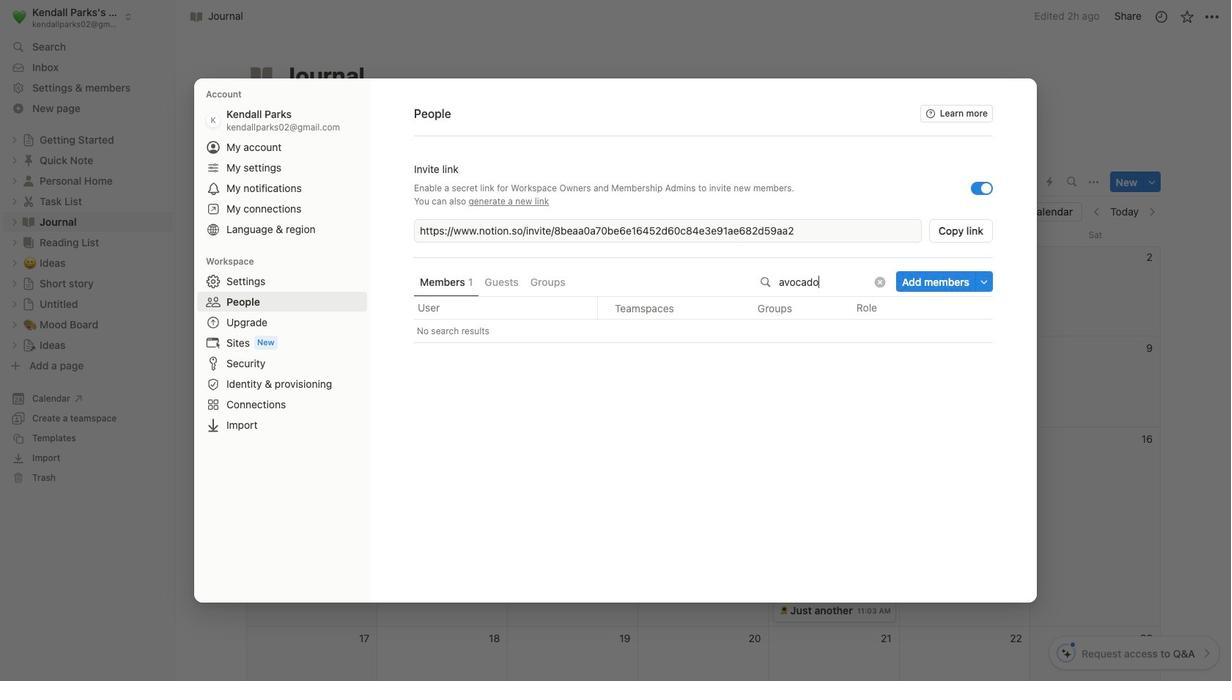 Task type: locate. For each thing, give the bounding box(es) containing it.
create and view automations image
[[1047, 177, 1054, 187]]

💚 image
[[13, 8, 27, 26]]

updates image
[[1154, 9, 1169, 24]]

change page icon image
[[249, 62, 275, 89]]

tab list
[[246, 167, 976, 197]]

None text field
[[420, 224, 919, 238]]



Task type: describe. For each thing, give the bounding box(es) containing it.
type to search... image
[[761, 277, 771, 287]]

🌻 image
[[780, 605, 789, 616]]

next month image
[[1147, 207, 1158, 217]]

previous month image
[[1093, 207, 1103, 217]]

Type to search... text field
[[779, 276, 872, 288]]

favorite image
[[1180, 9, 1195, 24]]



Task type: vqa. For each thing, say whether or not it's contained in the screenshot.
type to search... 'image'
yes



